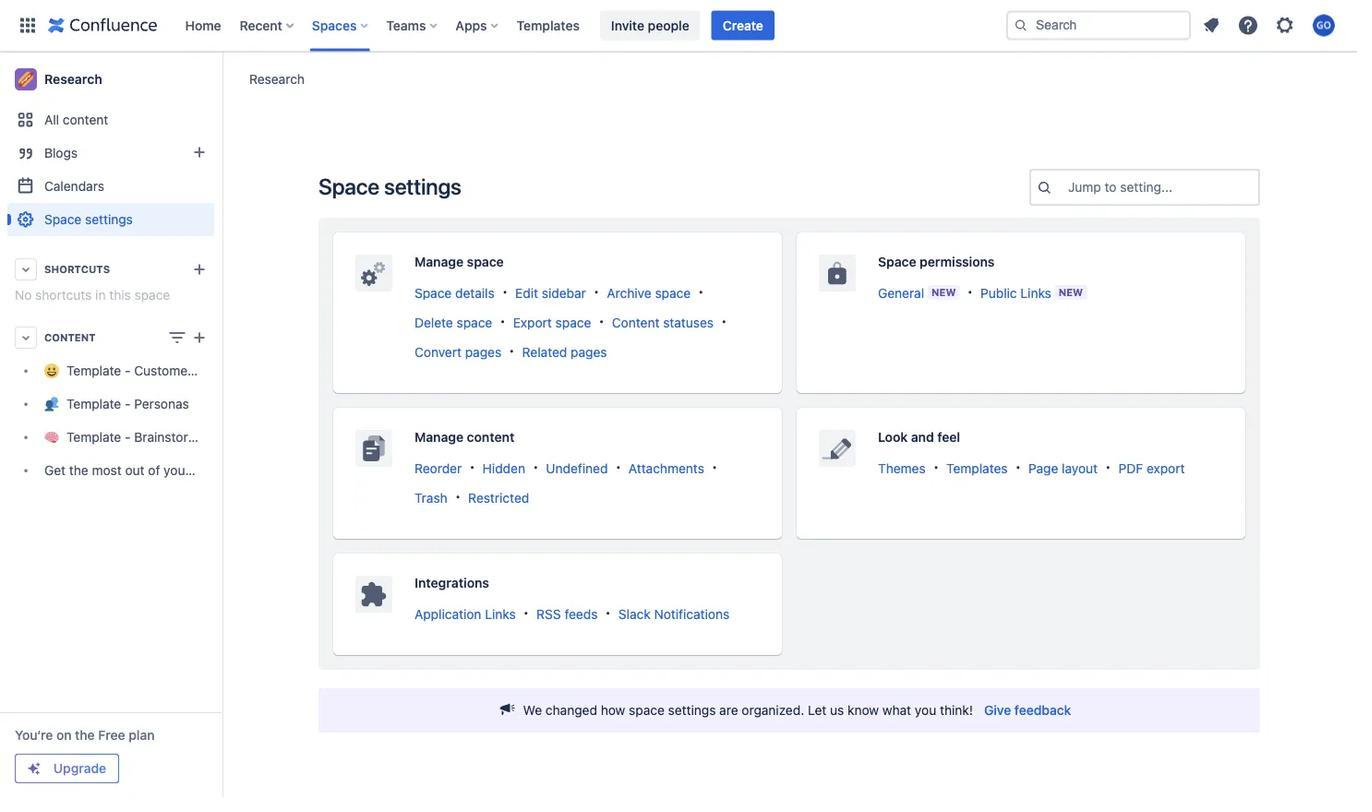 Task type: locate. For each thing, give the bounding box(es) containing it.
no shortcuts in this space
[[15, 288, 170, 303]]

organized.
[[742, 703, 805, 719]]

feel
[[938, 430, 961, 445]]

application links link
[[415, 607, 516, 622]]

research inside space element
[[44, 72, 102, 87]]

templates for rightmost 'templates' link
[[947, 461, 1008, 476]]

1 - from the top
[[125, 363, 131, 379]]

1 research from the left
[[249, 71, 305, 86]]

template up most
[[67, 430, 121, 445]]

1 vertical spatial manage
[[415, 430, 464, 445]]

0 vertical spatial manage
[[415, 254, 464, 270]]

1 horizontal spatial settings
[[384, 174, 462, 200]]

templates
[[517, 18, 580, 33], [947, 461, 1008, 476]]

research link up all content link
[[7, 61, 214, 98]]

how
[[601, 703, 626, 719]]

1 vertical spatial templates link
[[947, 461, 1008, 476]]

Search field
[[1007, 11, 1192, 40]]

1 horizontal spatial pages
[[571, 344, 607, 360]]

content for all content
[[63, 112, 108, 127]]

research link down the recent popup button
[[249, 70, 305, 88]]

0 vertical spatial space settings
[[319, 174, 462, 200]]

research up all content
[[44, 72, 102, 87]]

2 - from the top
[[125, 397, 131, 412]]

settings left are
[[668, 703, 716, 719]]

0 horizontal spatial research
[[44, 72, 102, 87]]

0 vertical spatial templates
[[517, 18, 580, 33]]

templates right apps popup button
[[517, 18, 580, 33]]

delete space link
[[415, 315, 493, 330]]

template - customer interview report link
[[7, 355, 290, 388]]

3 - from the top
[[125, 430, 131, 445]]

- up template - personas
[[125, 363, 131, 379]]

links left new
[[1021, 285, 1052, 300]]

1 vertical spatial settings
[[85, 212, 133, 227]]

template for template - personas
[[67, 397, 121, 412]]

space details
[[415, 285, 495, 300]]

reorder
[[415, 461, 462, 476]]

content up the hidden
[[467, 430, 515, 445]]

pages down delete space
[[465, 344, 502, 360]]

settings down the calendars link at the left top of page
[[85, 212, 133, 227]]

appswitcher icon image
[[17, 14, 39, 36]]

pages right related
[[571, 344, 607, 360]]

tree
[[7, 355, 290, 488]]

get the most out of your team space
[[44, 463, 263, 478]]

1 horizontal spatial content
[[612, 315, 660, 330]]

links for public
[[1021, 285, 1052, 300]]

rss feeds link
[[537, 607, 598, 622]]

slack
[[619, 607, 651, 622]]

templates inside global element
[[517, 18, 580, 33]]

archive
[[607, 285, 652, 300]]

1 horizontal spatial links
[[1021, 285, 1052, 300]]

related
[[522, 344, 567, 360]]

2 research from the left
[[44, 72, 102, 87]]

manage
[[415, 254, 464, 270], [415, 430, 464, 445]]

space up details
[[467, 254, 504, 270]]

0 horizontal spatial templates link
[[511, 11, 586, 40]]

- for brainstorming
[[125, 430, 131, 445]]

brainstorming
[[134, 430, 218, 445]]

- down template - personas
[[125, 430, 131, 445]]

0 horizontal spatial content
[[63, 112, 108, 127]]

manage up space details
[[415, 254, 464, 270]]

manage up the reorder
[[415, 430, 464, 445]]

0 horizontal spatial content
[[44, 332, 96, 344]]

changed
[[546, 703, 598, 719]]

to
[[1105, 180, 1117, 195]]

0 horizontal spatial pages
[[465, 344, 502, 360]]

research
[[249, 71, 305, 86], [44, 72, 102, 87]]

1 vertical spatial templates
[[947, 461, 1008, 476]]

space right how
[[629, 703, 665, 719]]

template
[[67, 363, 121, 379], [67, 397, 121, 412], [67, 430, 121, 445]]

layout
[[1062, 461, 1098, 476]]

0 horizontal spatial settings
[[85, 212, 133, 227]]

3 template from the top
[[67, 430, 121, 445]]

general new
[[878, 285, 957, 300]]

manage content
[[415, 430, 515, 445]]

jump
[[1069, 180, 1102, 195]]

- for personas
[[125, 397, 131, 412]]

notifications
[[654, 607, 730, 622]]

1 vertical spatial template
[[67, 397, 121, 412]]

pdf export
[[1119, 461, 1186, 476]]

2 template from the top
[[67, 397, 121, 412]]

give
[[985, 703, 1012, 719]]

1 template from the top
[[67, 363, 121, 379]]

slack notifications link
[[619, 607, 730, 622]]

0 vertical spatial settings
[[384, 174, 462, 200]]

space up the "related pages"
[[556, 315, 591, 330]]

tree containing template - customer interview report
[[7, 355, 290, 488]]

1 manage from the top
[[415, 254, 464, 270]]

teams button
[[381, 11, 445, 40]]

0 vertical spatial template
[[67, 363, 121, 379]]

archive space
[[607, 285, 691, 300]]

what
[[883, 703, 912, 719]]

undefined link
[[546, 461, 608, 476]]

restricted link
[[468, 490, 530, 506]]

1 vertical spatial content
[[467, 430, 515, 445]]

0 horizontal spatial templates
[[517, 18, 580, 33]]

research down the recent popup button
[[249, 71, 305, 86]]

content down archive
[[612, 315, 660, 330]]

attachments link
[[629, 461, 705, 476]]

delete
[[415, 315, 453, 330]]

research link
[[7, 61, 214, 98], [249, 70, 305, 88]]

2 vertical spatial settings
[[668, 703, 716, 719]]

0 vertical spatial links
[[1021, 285, 1052, 300]]

1 vertical spatial content
[[44, 332, 96, 344]]

settings
[[384, 174, 462, 200], [85, 212, 133, 227], [668, 703, 716, 719]]

content down shortcuts
[[44, 332, 96, 344]]

feeds
[[565, 607, 598, 622]]

1 vertical spatial -
[[125, 397, 131, 412]]

1 horizontal spatial space settings
[[319, 174, 462, 200]]

2 manage from the top
[[415, 430, 464, 445]]

links left the rss
[[485, 607, 516, 622]]

change view image
[[166, 327, 188, 349]]

1 horizontal spatial research
[[249, 71, 305, 86]]

0 vertical spatial content
[[63, 112, 108, 127]]

0 horizontal spatial links
[[485, 607, 516, 622]]

upgrade
[[53, 762, 106, 777]]

space details link
[[415, 285, 495, 300]]

banner
[[0, 0, 1358, 52]]

invite people button
[[600, 11, 701, 40]]

know
[[848, 703, 879, 719]]

2 vertical spatial template
[[67, 430, 121, 445]]

public links new
[[981, 285, 1084, 300]]

confluence image
[[48, 14, 157, 36], [48, 14, 157, 36]]

content right all at top left
[[63, 112, 108, 127]]

template up template - brainstorming link
[[67, 397, 121, 412]]

the inside tree
[[69, 463, 88, 478]]

this
[[109, 288, 131, 303]]

content
[[63, 112, 108, 127], [467, 430, 515, 445]]

0 vertical spatial content
[[612, 315, 660, 330]]

space down details
[[457, 315, 493, 330]]

manage space
[[415, 254, 504, 270]]

template - brainstorming
[[67, 430, 218, 445]]

look
[[878, 430, 908, 445]]

collapse sidebar image
[[201, 61, 242, 98]]

1 pages from the left
[[465, 344, 502, 360]]

templates link right apps popup button
[[511, 11, 586, 40]]

space
[[467, 254, 504, 270], [655, 285, 691, 300], [134, 288, 170, 303], [457, 315, 493, 330], [556, 315, 591, 330], [227, 463, 263, 478], [629, 703, 665, 719]]

template inside template - customer interview report link
[[67, 363, 121, 379]]

reorder link
[[415, 461, 462, 476]]

details
[[455, 285, 495, 300]]

public links link
[[981, 285, 1052, 300]]

trash
[[415, 490, 448, 506]]

edit sidebar link
[[516, 285, 586, 300]]

content inside space element
[[63, 112, 108, 127]]

2 vertical spatial -
[[125, 430, 131, 445]]

template inside template - personas link
[[67, 397, 121, 412]]

0 horizontal spatial space settings
[[44, 212, 133, 227]]

template for template - customer interview report
[[67, 363, 121, 379]]

space right team
[[227, 463, 263, 478]]

the right on
[[75, 728, 95, 744]]

settings up manage space on the top left
[[384, 174, 462, 200]]

content inside dropdown button
[[44, 332, 96, 344]]

template inside template - brainstorming link
[[67, 430, 121, 445]]

content for content statuses
[[612, 315, 660, 330]]

application links
[[415, 607, 516, 622]]

integrations
[[415, 576, 489, 591]]

2 pages from the left
[[571, 344, 607, 360]]

0 vertical spatial the
[[69, 463, 88, 478]]

templates link
[[511, 11, 586, 40], [947, 461, 1008, 476]]

template - brainstorming link
[[7, 421, 218, 454]]

1 vertical spatial space settings
[[44, 212, 133, 227]]

people
[[648, 18, 690, 33]]

the right get
[[69, 463, 88, 478]]

links
[[1021, 285, 1052, 300], [485, 607, 516, 622]]

pages for convert pages
[[465, 344, 502, 360]]

banner containing home
[[0, 0, 1358, 52]]

recent
[[240, 18, 282, 33]]

2 horizontal spatial settings
[[668, 703, 716, 719]]

1 vertical spatial links
[[485, 607, 516, 622]]

- left personas
[[125, 397, 131, 412]]

template down content dropdown button
[[67, 363, 121, 379]]

1 horizontal spatial content
[[467, 430, 515, 445]]

plan
[[129, 728, 155, 744]]

content button
[[7, 321, 214, 355]]

links for application
[[485, 607, 516, 622]]

0 vertical spatial templates link
[[511, 11, 586, 40]]

themes
[[878, 461, 926, 476]]

shortcuts button
[[7, 253, 214, 286]]

1 horizontal spatial templates
[[947, 461, 1008, 476]]

content
[[612, 315, 660, 330], [44, 332, 96, 344]]

templates link down feel
[[947, 461, 1008, 476]]

templates down feel
[[947, 461, 1008, 476]]

0 vertical spatial -
[[125, 363, 131, 379]]

invite people
[[611, 18, 690, 33]]

shortcuts
[[35, 288, 92, 303]]



Task type: describe. For each thing, give the bounding box(es) containing it.
spaces button
[[307, 11, 375, 40]]

apps button
[[450, 11, 506, 40]]

permissions
[[920, 254, 995, 270]]

home
[[185, 18, 221, 33]]

get the most out of your team space link
[[7, 454, 263, 488]]

help icon image
[[1238, 14, 1260, 36]]

add shortcut image
[[188, 259, 211, 281]]

report
[[253, 363, 290, 379]]

shortcuts
[[44, 264, 110, 276]]

page layout link
[[1029, 461, 1098, 476]]

blogs
[[44, 145, 78, 161]]

space up content statuses link
[[655, 285, 691, 300]]

settings inside space settings link
[[85, 212, 133, 227]]

space settings link
[[7, 203, 214, 236]]

1 vertical spatial the
[[75, 728, 95, 744]]

all content link
[[7, 103, 214, 137]]

calendars link
[[7, 170, 214, 203]]

pages for related pages
[[571, 344, 607, 360]]

upgrade button
[[16, 756, 118, 783]]

all
[[44, 112, 59, 127]]

space element
[[0, 52, 290, 799]]

space permissions
[[878, 254, 995, 270]]

spaces
[[312, 18, 357, 33]]

hidden link
[[483, 461, 526, 476]]

create a blog image
[[188, 141, 211, 163]]

rss feeds
[[537, 607, 598, 622]]

template for template - brainstorming
[[67, 430, 121, 445]]

general link
[[878, 285, 925, 300]]

1 horizontal spatial research link
[[249, 70, 305, 88]]

trash link
[[415, 490, 448, 506]]

application
[[415, 607, 482, 622]]

all content
[[44, 112, 108, 127]]

public
[[981, 285, 1018, 300]]

search image
[[1014, 18, 1029, 33]]

create a page image
[[188, 327, 211, 349]]

your profile and preferences image
[[1313, 14, 1336, 36]]

setting...
[[1121, 180, 1173, 195]]

rss
[[537, 607, 561, 622]]

space inside tree
[[227, 463, 263, 478]]

space settings inside space element
[[44, 212, 133, 227]]

template - customer interview report
[[67, 363, 290, 379]]

calendars
[[44, 179, 104, 194]]

statuses
[[663, 315, 714, 330]]

convert
[[415, 344, 462, 360]]

us
[[830, 703, 844, 719]]

most
[[92, 463, 122, 478]]

create
[[723, 18, 764, 33]]

templates for left 'templates' link
[[517, 18, 580, 33]]

page
[[1029, 461, 1059, 476]]

interview
[[196, 363, 250, 379]]

1 horizontal spatial templates link
[[947, 461, 1008, 476]]

template - personas
[[67, 397, 189, 412]]

customer
[[134, 363, 192, 379]]

tree inside space element
[[7, 355, 290, 488]]

global element
[[11, 0, 1003, 51]]

recent button
[[234, 11, 301, 40]]

on
[[56, 728, 72, 744]]

archive space link
[[607, 285, 691, 300]]

new
[[1059, 287, 1084, 299]]

teams
[[386, 18, 426, 33]]

related pages link
[[522, 344, 607, 360]]

space right this
[[134, 288, 170, 303]]

create link
[[712, 11, 775, 40]]

- for customer
[[125, 363, 131, 379]]

Search settings text field
[[1069, 178, 1072, 197]]

manage for manage space
[[415, 254, 464, 270]]

let
[[808, 703, 827, 719]]

related pages
[[522, 344, 607, 360]]

template - personas link
[[7, 388, 214, 421]]

get
[[44, 463, 66, 478]]

content for content
[[44, 332, 96, 344]]

no
[[15, 288, 32, 303]]

edit
[[516, 285, 539, 300]]

general
[[878, 285, 925, 300]]

convert pages
[[415, 344, 502, 360]]

restricted
[[468, 490, 530, 506]]

out
[[125, 463, 145, 478]]

new
[[932, 287, 957, 299]]

page layout
[[1029, 461, 1098, 476]]

give feedback button
[[974, 696, 1083, 726]]

we changed how space settings are organized. let us know what you think!
[[523, 703, 974, 719]]

home link
[[180, 11, 227, 40]]

pdf
[[1119, 461, 1144, 476]]

and
[[911, 430, 935, 445]]

export
[[1147, 461, 1186, 476]]

content statuses link
[[612, 315, 714, 330]]

hidden
[[483, 461, 526, 476]]

export space
[[513, 315, 591, 330]]

notification icon image
[[1201, 14, 1223, 36]]

apps
[[456, 18, 487, 33]]

settings icon image
[[1275, 14, 1297, 36]]

premium image
[[27, 762, 42, 777]]

you're
[[15, 728, 53, 744]]

team
[[193, 463, 223, 478]]

free
[[98, 728, 125, 744]]

we
[[523, 703, 542, 719]]

delete space
[[415, 315, 493, 330]]

think!
[[940, 703, 974, 719]]

manage for manage content
[[415, 430, 464, 445]]

content for manage content
[[467, 430, 515, 445]]

sidebar
[[542, 285, 586, 300]]

export space link
[[513, 315, 591, 330]]

of
[[148, 463, 160, 478]]

jump to setting...
[[1069, 180, 1173, 195]]

export
[[513, 315, 552, 330]]

0 horizontal spatial research link
[[7, 61, 214, 98]]



Task type: vqa. For each thing, say whether or not it's contained in the screenshot.
LIST corresponding to premium icon on the top of page
no



